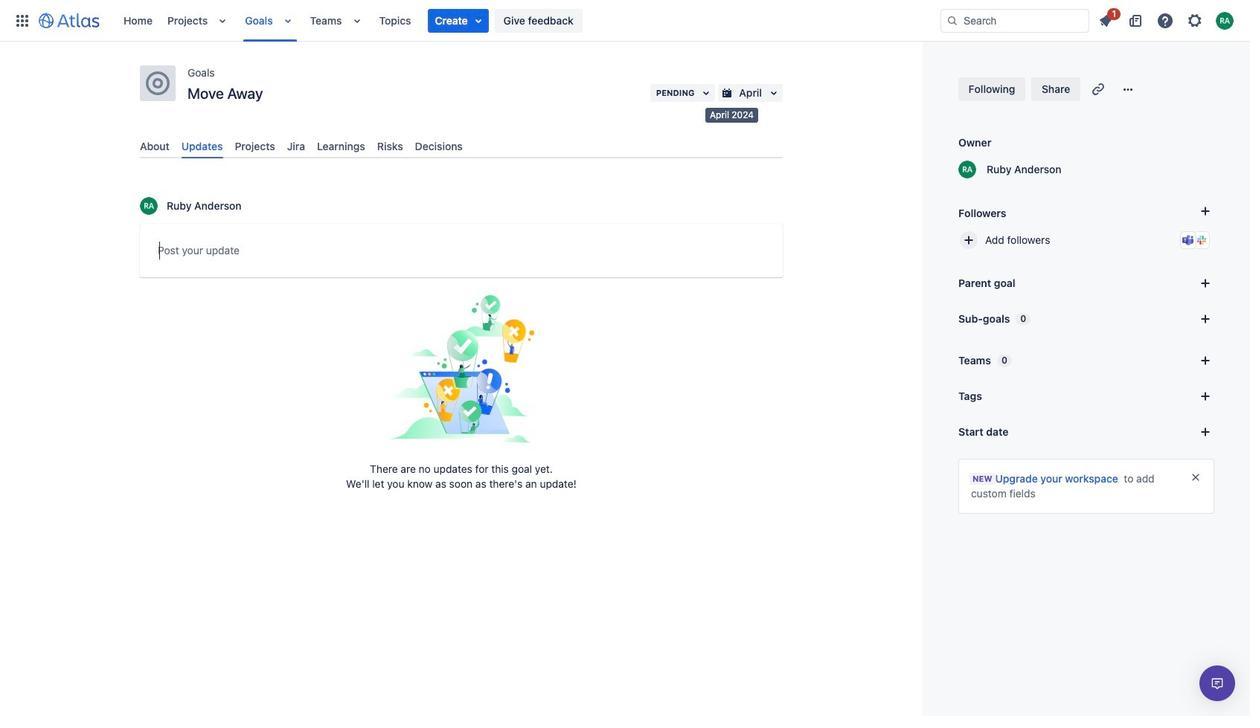 Task type: locate. For each thing, give the bounding box(es) containing it.
list item
[[1093, 6, 1121, 32], [428, 9, 489, 32]]

set start date image
[[1197, 424, 1215, 441]]

help image
[[1157, 12, 1175, 29]]

0 horizontal spatial list item
[[428, 9, 489, 32]]

switch to... image
[[13, 12, 31, 29]]

None search field
[[941, 9, 1090, 32]]

0 horizontal spatial list
[[116, 0, 941, 41]]

msteams logo showing  channels are connected to this goal image
[[1183, 234, 1195, 246]]

1 horizontal spatial list item
[[1093, 6, 1121, 32]]

add tag image
[[1197, 388, 1215, 406]]

tooltip
[[706, 108, 759, 123]]

list
[[116, 0, 941, 41], [1093, 6, 1242, 32]]

1 horizontal spatial list
[[1093, 6, 1242, 32]]

slack logo showing nan channels are connected to this goal image
[[1196, 234, 1208, 246]]

banner
[[0, 0, 1251, 42]]

notifications image
[[1097, 12, 1115, 29]]

goal icon image
[[146, 71, 170, 95]]

tab list
[[134, 134, 789, 159]]

settings image
[[1187, 12, 1204, 29]]



Task type: vqa. For each thing, say whether or not it's contained in the screenshot.
confluence icon to the bottom
no



Task type: describe. For each thing, give the bounding box(es) containing it.
add follower image
[[960, 232, 978, 249]]

Main content area, start typing to enter text. text field
[[158, 242, 765, 265]]

top element
[[9, 0, 941, 41]]

add team image
[[1197, 352, 1215, 370]]

close banner image
[[1190, 472, 1202, 484]]

more icon image
[[1120, 80, 1138, 98]]

account image
[[1216, 12, 1234, 29]]

Search field
[[941, 9, 1090, 32]]

search image
[[947, 15, 959, 26]]

open intercom messenger image
[[1209, 675, 1227, 693]]

list item inside top element
[[428, 9, 489, 32]]

add a follower image
[[1197, 202, 1215, 220]]



